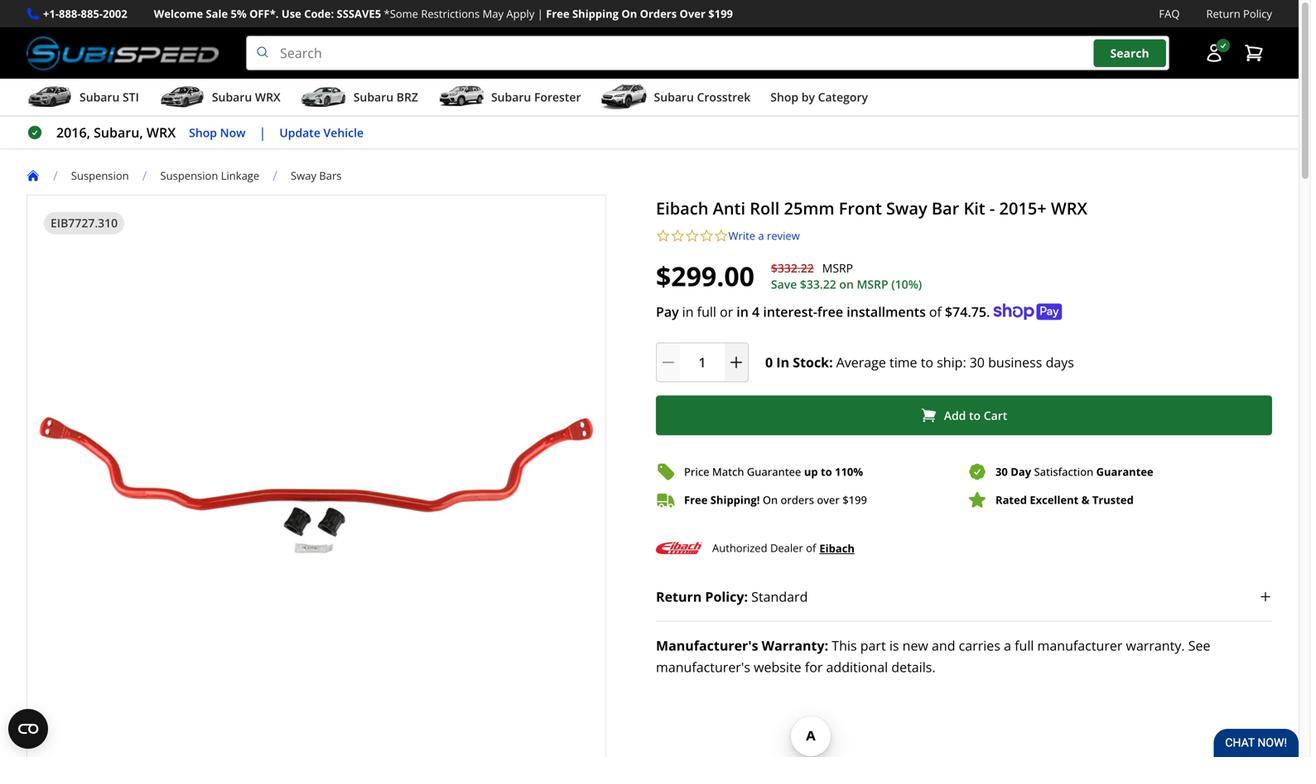 Task type: vqa. For each thing, say whether or not it's contained in the screenshot.
/ to the middle
yes



Task type: describe. For each thing, give the bounding box(es) containing it.
sti
[[123, 89, 139, 105]]

by
[[802, 89, 815, 105]]

business
[[989, 353, 1043, 371]]

off*.
[[249, 6, 279, 21]]

manufacturer's
[[656, 658, 751, 676]]

trusted
[[1093, 493, 1134, 508]]

eibach anti roll 25mm front sway bar kit - 2015+ wrx
[[656, 197, 1088, 220]]

subaru wrx button
[[159, 82, 281, 115]]

eib7727.310 eibach anti roll 25mm front sway bar kit - 2015+ wrx, image
[[27, 293, 606, 676]]

installments
[[847, 303, 926, 321]]

suspension for suspension linkage
[[160, 168, 218, 183]]

free shipping! on orders over $199
[[684, 493, 867, 508]]

suspension for suspension
[[71, 168, 129, 183]]

time
[[890, 353, 918, 371]]

shop by category
[[771, 89, 868, 105]]

1 horizontal spatial msrp
[[857, 276, 889, 292]]

subaru sti button
[[27, 82, 139, 115]]

forester
[[534, 89, 581, 105]]

2 guarantee from the left
[[1097, 464, 1154, 479]]

2 empty star image from the left
[[714, 229, 729, 243]]

add to cart button
[[656, 396, 1273, 436]]

sssave5
[[337, 6, 381, 21]]

policy
[[1244, 6, 1273, 21]]

return for return policy
[[1207, 6, 1241, 21]]

wrx inside "subaru wrx" dropdown button
[[255, 89, 281, 105]]

a subaru brz thumbnail image image
[[301, 85, 347, 109]]

$332.22 msrp save $33.22 on msrp (10%)
[[771, 260, 922, 292]]

1 vertical spatial |
[[259, 124, 266, 141]]

0 horizontal spatial to
[[821, 464, 832, 479]]

shop for shop by category
[[771, 89, 799, 105]]

interest-
[[763, 303, 818, 321]]

write a review
[[729, 228, 800, 243]]

&
[[1082, 493, 1090, 508]]

this part is new and carries a full manufacturer warranty. see manufacturer's website for additional details.
[[656, 637, 1211, 676]]

shop by category button
[[771, 82, 868, 115]]

$332.22
[[771, 260, 814, 276]]

details.
[[892, 658, 936, 676]]

885-
[[81, 6, 103, 21]]

2002
[[103, 6, 127, 21]]

orders
[[640, 6, 677, 21]]

of inside 'authorized dealer of eibach'
[[806, 541, 816, 556]]

average
[[837, 353, 886, 371]]

review
[[767, 228, 800, 243]]

code:
[[304, 6, 334, 21]]

25mm
[[784, 197, 835, 220]]

/ for suspension linkage
[[142, 167, 147, 184]]

new
[[903, 637, 929, 655]]

0 vertical spatial full
[[697, 303, 717, 321]]

website
[[754, 658, 802, 676]]

$74.75
[[945, 303, 987, 321]]

subaru for subaru brz
[[354, 89, 394, 105]]

faq link
[[1160, 5, 1180, 22]]

button image
[[1205, 43, 1225, 63]]

0 vertical spatial eibach
[[656, 197, 709, 220]]

return for return policy: standard
[[656, 588, 702, 606]]

rated excellent & trusted
[[996, 493, 1134, 508]]

shop now
[[189, 124, 246, 140]]

0 vertical spatial to
[[921, 353, 934, 371]]

a subaru forester thumbnail image image
[[438, 85, 485, 109]]

.
[[987, 303, 990, 321]]

return policy: standard
[[656, 588, 808, 606]]

1 horizontal spatial |
[[538, 6, 543, 21]]

2016,
[[56, 124, 90, 141]]

use
[[282, 6, 301, 21]]

return policy
[[1207, 6, 1273, 21]]

price match guarantee up to 110%
[[684, 464, 863, 479]]

excellent
[[1030, 493, 1079, 508]]

days
[[1046, 353, 1075, 371]]

apply
[[507, 6, 535, 21]]

subaru for subaru forester
[[491, 89, 531, 105]]

for
[[805, 658, 823, 676]]

/ for suspension
[[53, 167, 58, 184]]

linkage
[[221, 168, 259, 183]]

0 vertical spatial on
[[622, 6, 637, 21]]

subispeed logo image
[[27, 36, 220, 71]]

subaru brz
[[354, 89, 418, 105]]

1 in from the left
[[682, 303, 694, 321]]

+1-888-885-2002 link
[[43, 5, 127, 22]]

home image
[[27, 169, 40, 182]]

eibach image
[[656, 537, 703, 560]]

eibach link
[[820, 539, 855, 557]]

day
[[1011, 464, 1032, 479]]

1 empty star image from the left
[[656, 229, 671, 243]]

a inside this part is new and carries a full manufacturer warranty. see manufacturer's website for additional details.
[[1004, 637, 1012, 655]]

eib7727.310
[[51, 215, 118, 231]]

0 horizontal spatial a
[[758, 228, 764, 243]]

is
[[890, 637, 899, 655]]

warranty:
[[762, 637, 829, 655]]

authorized dealer of eibach
[[713, 541, 855, 556]]

$33.22
[[800, 276, 837, 292]]

*some
[[384, 6, 418, 21]]

additional
[[827, 658, 888, 676]]

on
[[840, 276, 854, 292]]

welcome
[[154, 6, 203, 21]]

1 guarantee from the left
[[747, 464, 802, 479]]

part
[[861, 637, 886, 655]]

warranty.
[[1126, 637, 1185, 655]]

policy:
[[705, 588, 748, 606]]

subaru crosstrek button
[[601, 82, 751, 115]]

subaru sti
[[80, 89, 139, 105]]



Task type: locate. For each thing, give the bounding box(es) containing it.
satisfaction
[[1034, 464, 1094, 479]]

1 horizontal spatial free
[[684, 493, 708, 508]]

1 vertical spatial return
[[656, 588, 702, 606]]

1 suspension from the left
[[71, 168, 129, 183]]

eibach inside 'authorized dealer of eibach'
[[820, 541, 855, 556]]

subaru inside "subaru wrx" dropdown button
[[212, 89, 252, 105]]

subaru brz button
[[301, 82, 418, 115]]

0 horizontal spatial free
[[546, 6, 570, 21]]

4 subaru from the left
[[491, 89, 531, 105]]

subaru left brz
[[354, 89, 394, 105]]

vehicle
[[324, 124, 364, 140]]

wrx
[[255, 89, 281, 105], [147, 124, 176, 141], [1051, 197, 1088, 220]]

|
[[538, 6, 543, 21], [259, 124, 266, 141]]

0 vertical spatial $199
[[709, 6, 733, 21]]

0 horizontal spatial |
[[259, 124, 266, 141]]

empty star image up $299.00
[[671, 229, 685, 243]]

0 horizontal spatial msrp
[[823, 260, 854, 276]]

rated
[[996, 493, 1027, 508]]

3 / from the left
[[273, 167, 278, 184]]

or
[[720, 303, 734, 321]]

1 vertical spatial wrx
[[147, 124, 176, 141]]

on left orders
[[763, 493, 778, 508]]

a
[[758, 228, 764, 243], [1004, 637, 1012, 655]]

| right now
[[259, 124, 266, 141]]

subaru inside the "subaru crosstrek" dropdown button
[[654, 89, 694, 105]]

free
[[818, 303, 844, 321]]

$299.00
[[656, 258, 755, 294]]

5 subaru from the left
[[654, 89, 694, 105]]

sway bars
[[291, 168, 342, 183]]

suspension
[[71, 168, 129, 183], [160, 168, 218, 183]]

1 vertical spatial eibach
[[820, 541, 855, 556]]

1 vertical spatial free
[[684, 493, 708, 508]]

shop left the by
[[771, 89, 799, 105]]

wrx up update
[[255, 89, 281, 105]]

subaru crosstrek
[[654, 89, 751, 105]]

2015+
[[1000, 197, 1047, 220]]

roll
[[750, 197, 780, 220]]

ship:
[[937, 353, 967, 371]]

a right 'write'
[[758, 228, 764, 243]]

1 horizontal spatial $199
[[843, 493, 867, 508]]

shop inside dropdown button
[[771, 89, 799, 105]]

2 suspension from the left
[[160, 168, 218, 183]]

2 vertical spatial wrx
[[1051, 197, 1088, 220]]

1 horizontal spatial guarantee
[[1097, 464, 1154, 479]]

1 vertical spatial sway
[[887, 197, 928, 220]]

1 horizontal spatial suspension
[[160, 168, 218, 183]]

suspension linkage
[[160, 168, 259, 183]]

2 in from the left
[[737, 303, 749, 321]]

update
[[280, 124, 321, 140]]

1 vertical spatial to
[[969, 408, 981, 423]]

subaru left forester
[[491, 89, 531, 105]]

0 vertical spatial of
[[930, 303, 942, 321]]

a right the carries
[[1004, 637, 1012, 655]]

0 horizontal spatial of
[[806, 541, 816, 556]]

return left policy
[[1207, 6, 1241, 21]]

on left orders on the top of the page
[[622, 6, 637, 21]]

0 vertical spatial free
[[546, 6, 570, 21]]

of right dealer
[[806, 541, 816, 556]]

free down price
[[684, 493, 708, 508]]

0 horizontal spatial 30
[[970, 353, 985, 371]]

sale
[[206, 6, 228, 21]]

search button
[[1094, 39, 1166, 67]]

1 horizontal spatial 30
[[996, 464, 1008, 479]]

manufacturer's warranty:
[[656, 637, 829, 655]]

0 vertical spatial return
[[1207, 6, 1241, 21]]

anti
[[713, 197, 746, 220]]

0 horizontal spatial shop
[[189, 124, 217, 140]]

price
[[684, 464, 710, 479]]

1 / from the left
[[53, 167, 58, 184]]

1 horizontal spatial sway
[[887, 197, 928, 220]]

search input field
[[246, 36, 1170, 71]]

guarantee up trusted
[[1097, 464, 1154, 479]]

2 horizontal spatial /
[[273, 167, 278, 184]]

1 vertical spatial shop
[[189, 124, 217, 140]]

a subaru sti thumbnail image image
[[27, 85, 73, 109]]

on
[[622, 6, 637, 21], [763, 493, 778, 508]]

this
[[832, 637, 857, 655]]

(10%)
[[892, 276, 922, 292]]

now
[[220, 124, 246, 140]]

subaru inside subaru sti dropdown button
[[80, 89, 120, 105]]

update vehicle button
[[280, 123, 364, 142]]

0 vertical spatial sway
[[291, 168, 316, 183]]

subaru inside the "subaru brz" dropdown button
[[354, 89, 394, 105]]

0 horizontal spatial return
[[656, 588, 702, 606]]

shipping!
[[711, 493, 760, 508]]

sway bars link
[[291, 168, 355, 183], [291, 168, 342, 183]]

up
[[804, 464, 818, 479]]

+1-888-885-2002
[[43, 6, 127, 21]]

eibach down over
[[820, 541, 855, 556]]

subaru forester
[[491, 89, 581, 105]]

30
[[970, 353, 985, 371], [996, 464, 1008, 479]]

sway
[[291, 168, 316, 183], [887, 197, 928, 220]]

to inside button
[[969, 408, 981, 423]]

carries
[[959, 637, 1001, 655]]

subaru for subaru wrx
[[212, 89, 252, 105]]

guarantee up free shipping! on orders over $199 at right bottom
[[747, 464, 802, 479]]

full
[[697, 303, 717, 321], [1015, 637, 1034, 655]]

1 horizontal spatial shop
[[771, 89, 799, 105]]

empty star image
[[656, 229, 671, 243], [685, 229, 700, 243], [700, 229, 714, 243]]

0 horizontal spatial in
[[682, 303, 694, 321]]

full inside this part is new and carries a full manufacturer warranty. see manufacturer's website for additional details.
[[1015, 637, 1034, 655]]

1 horizontal spatial on
[[763, 493, 778, 508]]

1 vertical spatial on
[[763, 493, 778, 508]]

bar
[[932, 197, 960, 220]]

empty star image down anti
[[714, 229, 729, 243]]

1 vertical spatial $199
[[843, 493, 867, 508]]

5%
[[231, 6, 247, 21]]

subaru for subaru crosstrek
[[654, 89, 694, 105]]

subaru up now
[[212, 89, 252, 105]]

subaru for subaru sti
[[80, 89, 120, 105]]

2 empty star image from the left
[[685, 229, 700, 243]]

1 vertical spatial full
[[1015, 637, 1034, 655]]

0 horizontal spatial eibach
[[656, 197, 709, 220]]

888-
[[59, 6, 81, 21]]

2 subaru from the left
[[212, 89, 252, 105]]

match
[[713, 464, 744, 479]]

sway left "bars" on the left of page
[[291, 168, 316, 183]]

add
[[944, 408, 966, 423]]

1 vertical spatial 30
[[996, 464, 1008, 479]]

0 horizontal spatial wrx
[[147, 124, 176, 141]]

0
[[766, 353, 773, 371]]

full right the carries
[[1015, 637, 1034, 655]]

a subaru crosstrek thumbnail image image
[[601, 85, 648, 109]]

msrp up on
[[823, 260, 854, 276]]

1 horizontal spatial empty star image
[[714, 229, 729, 243]]

30 right ship:
[[970, 353, 985, 371]]

1 horizontal spatial in
[[737, 303, 749, 321]]

free right apply
[[546, 6, 570, 21]]

open widget image
[[8, 709, 48, 749]]

in right pay
[[682, 303, 694, 321]]

110%
[[835, 464, 863, 479]]

in left 4
[[737, 303, 749, 321]]

0 vertical spatial 30
[[970, 353, 985, 371]]

0 vertical spatial shop
[[771, 89, 799, 105]]

| right apply
[[538, 6, 543, 21]]

sway left bar
[[887, 197, 928, 220]]

1 horizontal spatial a
[[1004, 637, 1012, 655]]

subaru left "sti"
[[80, 89, 120, 105]]

2 / from the left
[[142, 167, 147, 184]]

orders
[[781, 493, 814, 508]]

manufacturer's
[[656, 637, 759, 655]]

3 subaru from the left
[[354, 89, 394, 105]]

0 in stock: average time to ship: 30 business days
[[766, 353, 1075, 371]]

over
[[817, 493, 840, 508]]

shop for shop now
[[189, 124, 217, 140]]

0 horizontal spatial sway
[[291, 168, 316, 183]]

subaru right 'a subaru crosstrek thumbnail image'
[[654, 89, 694, 105]]

0 vertical spatial a
[[758, 228, 764, 243]]

2 horizontal spatial wrx
[[1051, 197, 1088, 220]]

/ down subaru,
[[142, 167, 147, 184]]

/ right home image
[[53, 167, 58, 184]]

of left $74.75 in the top of the page
[[930, 303, 942, 321]]

category
[[818, 89, 868, 105]]

empty star image
[[671, 229, 685, 243], [714, 229, 729, 243]]

2 vertical spatial to
[[821, 464, 832, 479]]

bars
[[319, 168, 342, 183]]

1 horizontal spatial of
[[930, 303, 942, 321]]

wrx down 'a subaru wrx thumbnail image'
[[147, 124, 176, 141]]

0 horizontal spatial guarantee
[[747, 464, 802, 479]]

return policy link
[[1207, 5, 1273, 22]]

decrement image
[[660, 354, 677, 371]]

full left or
[[697, 303, 717, 321]]

suspension linkage link
[[160, 168, 273, 183], [160, 168, 259, 183]]

wrx right 2015+
[[1051, 197, 1088, 220]]

shop pay image
[[994, 304, 1063, 320]]

manufacturer
[[1038, 637, 1123, 655]]

0 horizontal spatial empty star image
[[671, 229, 685, 243]]

shop
[[771, 89, 799, 105], [189, 124, 217, 140]]

+1-
[[43, 6, 59, 21]]

30 left day
[[996, 464, 1008, 479]]

msrp right on
[[857, 276, 889, 292]]

to right up
[[821, 464, 832, 479]]

3 empty star image from the left
[[700, 229, 714, 243]]

to right add
[[969, 408, 981, 423]]

0 horizontal spatial /
[[53, 167, 58, 184]]

subaru inside subaru forester 'dropdown button'
[[491, 89, 531, 105]]

-
[[990, 197, 995, 220]]

1 horizontal spatial to
[[921, 353, 934, 371]]

front
[[839, 197, 882, 220]]

stock:
[[793, 353, 833, 371]]

eibach left anti
[[656, 197, 709, 220]]

restrictions
[[421, 6, 480, 21]]

1 horizontal spatial wrx
[[255, 89, 281, 105]]

0 vertical spatial wrx
[[255, 89, 281, 105]]

/ for sway bars
[[273, 167, 278, 184]]

4
[[752, 303, 760, 321]]

suspension down 2016, subaru, wrx
[[71, 168, 129, 183]]

standard
[[752, 588, 808, 606]]

over
[[680, 6, 706, 21]]

return left the policy:
[[656, 588, 702, 606]]

pay
[[656, 303, 679, 321]]

0 horizontal spatial suspension
[[71, 168, 129, 183]]

to right time
[[921, 353, 934, 371]]

1 subaru from the left
[[80, 89, 120, 105]]

dealer
[[771, 541, 804, 556]]

2 horizontal spatial to
[[969, 408, 981, 423]]

subaru wrx
[[212, 89, 281, 105]]

0 vertical spatial |
[[538, 6, 543, 21]]

add to cart
[[944, 408, 1008, 423]]

a subaru wrx thumbnail image image
[[159, 85, 205, 109]]

see
[[1189, 637, 1211, 655]]

0 horizontal spatial $199
[[709, 6, 733, 21]]

2016, subaru, wrx
[[56, 124, 176, 141]]

free
[[546, 6, 570, 21], [684, 493, 708, 508]]

1 horizontal spatial eibach
[[820, 541, 855, 556]]

1 horizontal spatial return
[[1207, 6, 1241, 21]]

eibach
[[656, 197, 709, 220], [820, 541, 855, 556]]

suspension left linkage in the top of the page
[[160, 168, 218, 183]]

increment image
[[728, 354, 745, 371]]

shipping
[[573, 6, 619, 21]]

1 empty star image from the left
[[671, 229, 685, 243]]

0 horizontal spatial full
[[697, 303, 717, 321]]

0 horizontal spatial on
[[622, 6, 637, 21]]

1 vertical spatial a
[[1004, 637, 1012, 655]]

None number field
[[656, 343, 749, 382]]

1 horizontal spatial /
[[142, 167, 147, 184]]

update vehicle
[[280, 124, 364, 140]]

shop left now
[[189, 124, 217, 140]]

/ right linkage in the top of the page
[[273, 167, 278, 184]]

welcome sale 5% off*. use code: sssave5 *some restrictions may apply | free shipping on orders over $199
[[154, 6, 733, 21]]

1 vertical spatial of
[[806, 541, 816, 556]]

1 horizontal spatial full
[[1015, 637, 1034, 655]]



